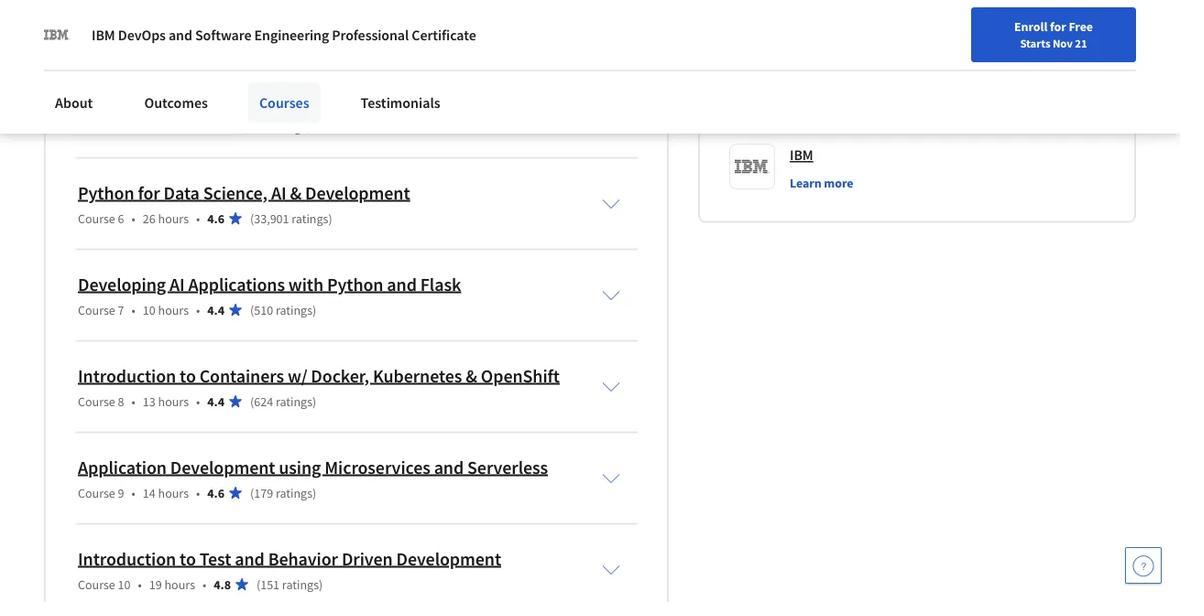 Task type: describe. For each thing, give the bounding box(es) containing it.
( 33,901 ratings )
[[250, 210, 332, 227]]

help center image
[[1132, 555, 1154, 577]]

ibm for ibm
[[790, 146, 813, 165]]

application
[[78, 456, 167, 479]]

and up ( 665 ratings )
[[265, 90, 294, 113]]

started
[[139, 90, 196, 113]]

python for data science, ai & development link
[[78, 181, 410, 204]]

1 horizontal spatial 7
[[143, 119, 149, 135]]

hours for using
[[158, 485, 189, 502]]

( for with
[[244, 119, 248, 135]]

4.6 for using
[[207, 485, 224, 502]]

• left 4.8 at the left of the page
[[202, 577, 206, 593]]

1 vertical spatial 10
[[118, 577, 131, 593]]

for for free
[[1050, 18, 1066, 35]]

course for getting started with git and github
[[78, 119, 115, 135]]

ibm link
[[790, 144, 813, 166]]

microservices
[[325, 456, 430, 479]]

( 927 ratings )
[[250, 27, 316, 44]]

) for and
[[319, 577, 323, 593]]

4.7 for course 4 • 14 hours •
[[207, 27, 224, 44]]

hours for data
[[158, 210, 189, 227]]

624
[[254, 394, 273, 410]]

learn more
[[790, 175, 853, 191]]

getting
[[78, 90, 135, 113]]

ratings for with
[[276, 302, 312, 318]]

ratings for microservices
[[276, 485, 312, 502]]

using
[[279, 456, 321, 479]]

course 4 • 14 hours •
[[78, 27, 200, 44]]

• left 19
[[138, 577, 142, 593]]

0 horizontal spatial &
[[290, 181, 302, 204]]

serverless
[[467, 456, 548, 479]]

ratings for w/
[[276, 394, 312, 410]]

starts
[[1020, 36, 1050, 50]]

learn more button
[[790, 174, 853, 192]]

4.4 for applications
[[207, 302, 224, 318]]

• right 13
[[196, 394, 200, 410]]

( for data
[[250, 210, 254, 227]]

( for using
[[250, 485, 254, 502]]

development for ai
[[305, 181, 410, 204]]

) for with
[[312, 302, 316, 318]]

software
[[195, 26, 251, 44]]

getting started with git and github
[[78, 90, 353, 113]]

introduction to containers w/ docker, kubernetes & openshift
[[78, 365, 560, 388]]

0 horizontal spatial python
[[78, 181, 134, 204]]

courses
[[259, 93, 309, 112]]

to for test
[[180, 548, 196, 571]]

professional
[[332, 26, 409, 44]]

and up 151
[[235, 548, 265, 571]]

application development using microservices and serverless link
[[78, 456, 548, 479]]

enroll
[[1014, 18, 1047, 35]]

5
[[118, 119, 124, 135]]

developing ai applications with python and flask link
[[78, 273, 461, 296]]

( 624 ratings )
[[250, 394, 316, 410]]

course for introduction to test and behavior driven development
[[78, 577, 115, 593]]

enroll for free starts nov 21
[[1014, 18, 1093, 50]]

4.6 for data
[[207, 210, 224, 227]]

) for git
[[306, 119, 310, 135]]

4.8
[[214, 577, 231, 593]]

( 151 ratings )
[[256, 577, 323, 593]]

6
[[118, 210, 124, 227]]

• down applications
[[196, 302, 200, 318]]

• right 5
[[132, 119, 135, 135]]

courses link
[[248, 82, 320, 123]]

• right 8
[[132, 394, 135, 410]]

python for data science, ai & development
[[78, 181, 410, 204]]

927
[[254, 27, 273, 44]]

1 vertical spatial development
[[170, 456, 275, 479]]

and left serverless
[[434, 456, 464, 479]]

coursera image
[[15, 15, 131, 44]]

8
[[118, 394, 124, 410]]

ibm for ibm devops and software engineering professional certificate
[[92, 26, 115, 44]]

1 vertical spatial with
[[288, 273, 323, 296]]

0 vertical spatial with
[[200, 90, 235, 113]]

1 course from the top
[[78, 27, 115, 44]]

• right 9
[[132, 485, 135, 502]]

ratings for science,
[[292, 210, 328, 227]]

openshift
[[481, 365, 560, 388]]

ibm devops and software engineering professional certificate
[[92, 26, 476, 44]]

course 9 • 14 hours •
[[78, 485, 200, 502]]

for for data
[[138, 181, 160, 204]]

outcomes
[[144, 93, 208, 112]]

• right devops
[[196, 27, 200, 44]]

data
[[164, 181, 200, 204]]

• down developing
[[132, 302, 135, 318]]

to for containers
[[180, 365, 196, 388]]

about
[[55, 93, 93, 112]]

course 7 • 10 hours •
[[78, 302, 200, 318]]

introduction for introduction to test and behavior driven development
[[78, 548, 176, 571]]

development for behavior
[[396, 548, 501, 571]]

( left engineering
[[250, 27, 254, 44]]

0 horizontal spatial ai
[[169, 273, 185, 296]]

git
[[238, 90, 261, 113]]

ratings right '927'
[[276, 27, 312, 44]]

9
[[118, 485, 124, 502]]

test
[[199, 548, 231, 571]]

4
[[118, 27, 124, 44]]

behavior
[[268, 548, 338, 571]]



Task type: vqa. For each thing, say whether or not it's contained in the screenshot.


Task type: locate. For each thing, give the bounding box(es) containing it.
)
[[312, 27, 316, 44], [306, 119, 310, 135], [328, 210, 332, 227], [312, 302, 316, 318], [312, 394, 316, 410], [312, 485, 316, 502], [319, 577, 323, 593]]

4.6 down science,
[[207, 210, 224, 227]]

hours right 9
[[158, 485, 189, 502]]

(
[[250, 27, 254, 44], [244, 119, 248, 135], [250, 210, 254, 227], [250, 302, 254, 318], [250, 394, 254, 410], [250, 485, 254, 502], [256, 577, 260, 593]]

course left 4
[[78, 27, 115, 44]]

1 vertical spatial 4.7
[[201, 119, 218, 135]]

&
[[290, 181, 302, 204], [466, 365, 477, 388]]

2 vertical spatial development
[[396, 548, 501, 571]]

0 vertical spatial 4.6
[[207, 210, 224, 227]]

( down containers
[[250, 394, 254, 410]]

outcomes link
[[133, 82, 219, 123]]

4.7 for course 5 • 7 hours •
[[201, 119, 218, 135]]

) down github
[[306, 119, 310, 135]]

application development using microservices and serverless
[[78, 456, 548, 479]]

course 10 • 19 hours •
[[78, 577, 206, 593]]

ratings down courses
[[269, 119, 306, 135]]

) down introduction to containers w/ docker, kubernetes & openshift link
[[312, 394, 316, 410]]

• right 4
[[132, 27, 135, 44]]

introduction up 8
[[78, 365, 176, 388]]

0 horizontal spatial 7
[[118, 302, 124, 318]]

0 horizontal spatial 10
[[118, 577, 131, 593]]

introduction for introduction to containers w/ docker, kubernetes & openshift
[[78, 365, 176, 388]]

) down behavior
[[319, 577, 323, 593]]

) for w/
[[312, 394, 316, 410]]

ibm up learn
[[790, 146, 813, 165]]

course 5 • 7 hours •
[[78, 119, 194, 135]]

python
[[78, 181, 134, 204], [327, 273, 383, 296]]

1 vertical spatial ibm
[[790, 146, 813, 165]]

ratings for git
[[269, 119, 306, 135]]

hours left software
[[158, 27, 189, 44]]

0 vertical spatial 4.4
[[207, 302, 224, 318]]

• left the 179
[[196, 485, 200, 502]]

course left 5
[[78, 119, 115, 135]]

0 horizontal spatial with
[[200, 90, 235, 113]]

1 to from the top
[[180, 365, 196, 388]]

with
[[200, 90, 235, 113], [288, 273, 323, 296]]

hours down started
[[152, 119, 182, 135]]

1 14 from the top
[[143, 27, 156, 44]]

4 course from the top
[[78, 302, 115, 318]]

( 179 ratings )
[[250, 485, 316, 502]]

science,
[[203, 181, 268, 204]]

for up 'nov'
[[1050, 18, 1066, 35]]

course left 9
[[78, 485, 115, 502]]

hours right 19
[[164, 577, 195, 593]]

0 vertical spatial development
[[305, 181, 410, 204]]

0 vertical spatial ai
[[271, 181, 286, 204]]

kubernetes
[[373, 365, 462, 388]]

) right 510
[[312, 302, 316, 318]]

python up 6 on the left top of the page
[[78, 181, 134, 204]]

to left test
[[180, 548, 196, 571]]

4.7 down getting started with git and github link at the left top
[[201, 119, 218, 135]]

2 course from the top
[[78, 119, 115, 135]]

ai
[[271, 181, 286, 204], [169, 273, 185, 296]]

course for developing ai applications with python and flask
[[78, 302, 115, 318]]

course 6 • 26 hours •
[[78, 210, 200, 227]]

665
[[248, 119, 267, 135]]

for inside enroll for free starts nov 21
[[1050, 18, 1066, 35]]

1 4.4 from the top
[[207, 302, 224, 318]]

) right 33,901
[[328, 210, 332, 227]]

1 vertical spatial 4.4
[[207, 394, 224, 410]]

( 510 ratings )
[[250, 302, 316, 318]]

) for microservices
[[312, 485, 316, 502]]

introduction to containers w/ docker, kubernetes & openshift link
[[78, 365, 560, 388]]

ratings right 510
[[276, 302, 312, 318]]

learn
[[790, 175, 821, 191]]

development up the ( 33,901 ratings )
[[305, 181, 410, 204]]

to left containers
[[180, 365, 196, 388]]

2 4.4 from the top
[[207, 394, 224, 410]]

course 8 • 13 hours •
[[78, 394, 200, 410]]

( 665 ratings )
[[244, 119, 310, 135]]

github
[[298, 90, 353, 113]]

hours for with
[[152, 119, 182, 135]]

21
[[1075, 36, 1087, 50]]

) down application development using microservices and serverless link
[[312, 485, 316, 502]]

13
[[143, 394, 156, 410]]

151
[[260, 577, 279, 593]]

2 4.6 from the top
[[207, 485, 224, 502]]

6 course from the top
[[78, 485, 115, 502]]

w/
[[288, 365, 307, 388]]

10 left 19
[[118, 577, 131, 593]]

• down outcomes
[[190, 119, 194, 135]]

3 course from the top
[[78, 210, 115, 227]]

course for application development using microservices and serverless
[[78, 485, 115, 502]]

1 vertical spatial 4.6
[[207, 485, 224, 502]]

for
[[1050, 18, 1066, 35], [138, 181, 160, 204]]

( down git at top left
[[244, 119, 248, 135]]

0 vertical spatial for
[[1050, 18, 1066, 35]]

14 for 9
[[143, 485, 156, 502]]

4.6
[[207, 210, 224, 227], [207, 485, 224, 502]]

179
[[254, 485, 273, 502]]

1 horizontal spatial with
[[288, 273, 323, 296]]

with up ( 510 ratings )
[[288, 273, 323, 296]]

ibm image
[[44, 22, 70, 48]]

7 course from the top
[[78, 577, 115, 593]]

engineering
[[254, 26, 329, 44]]

1 horizontal spatial for
[[1050, 18, 1066, 35]]

ibm left 4
[[92, 26, 115, 44]]

1 vertical spatial ai
[[169, 273, 185, 296]]

1 horizontal spatial python
[[327, 273, 383, 296]]

introduction to test and behavior driven development link
[[78, 548, 501, 571]]

course down developing
[[78, 302, 115, 318]]

1 vertical spatial for
[[138, 181, 160, 204]]

course for introduction to containers w/ docker, kubernetes & openshift
[[78, 394, 115, 410]]

0 vertical spatial 10
[[143, 302, 156, 318]]

hours for test
[[164, 577, 195, 593]]

course left 19
[[78, 577, 115, 593]]

( down application development using microservices and serverless
[[250, 485, 254, 502]]

ibm
[[92, 26, 115, 44], [790, 146, 813, 165]]

show notifications image
[[1000, 23, 1022, 45]]

0 vertical spatial to
[[180, 365, 196, 388]]

about link
[[44, 82, 104, 123]]

( down applications
[[250, 302, 254, 318]]

& left openshift
[[466, 365, 477, 388]]

introduction to test and behavior driven development
[[78, 548, 501, 571]]

ratings right 33,901
[[292, 210, 328, 227]]

testimonials link
[[350, 82, 451, 123]]

0 vertical spatial ibm
[[92, 26, 115, 44]]

hours down developing
[[158, 302, 189, 318]]

getting started with git and github link
[[78, 90, 353, 113]]

4.4
[[207, 302, 224, 318], [207, 394, 224, 410]]

0 vertical spatial 7
[[143, 119, 149, 135]]

developing ai applications with python and flask
[[78, 273, 461, 296]]

2 14 from the top
[[143, 485, 156, 502]]

510
[[254, 302, 273, 318]]

1 horizontal spatial ai
[[271, 181, 286, 204]]

14 right 9
[[143, 485, 156, 502]]

( for test
[[256, 577, 260, 593]]

ai up course 7 • 10 hours •
[[169, 273, 185, 296]]

4.6 left the 179
[[207, 485, 224, 502]]

ratings down behavior
[[282, 577, 319, 593]]

hours for containers
[[158, 394, 189, 410]]

docker,
[[311, 365, 369, 388]]

) for science,
[[328, 210, 332, 227]]

) right '927'
[[312, 27, 316, 44]]

( for applications
[[250, 302, 254, 318]]

•
[[132, 27, 135, 44], [196, 27, 200, 44], [132, 119, 135, 135], [190, 119, 194, 135], [132, 210, 135, 227], [196, 210, 200, 227], [132, 302, 135, 318], [196, 302, 200, 318], [132, 394, 135, 410], [196, 394, 200, 410], [132, 485, 135, 502], [196, 485, 200, 502], [138, 577, 142, 593], [202, 577, 206, 593]]

containers
[[199, 365, 284, 388]]

hours right 26
[[158, 210, 189, 227]]

1 vertical spatial introduction
[[78, 548, 176, 571]]

2 introduction from the top
[[78, 548, 176, 571]]

4.4 for containers
[[207, 394, 224, 410]]

driven
[[342, 548, 393, 571]]

course
[[78, 27, 115, 44], [78, 119, 115, 135], [78, 210, 115, 227], [78, 302, 115, 318], [78, 394, 115, 410], [78, 485, 115, 502], [78, 577, 115, 593]]

4.7
[[207, 27, 224, 44], [201, 119, 218, 135]]

0 vertical spatial 14
[[143, 27, 156, 44]]

ratings down the using
[[276, 485, 312, 502]]

0 vertical spatial &
[[290, 181, 302, 204]]

0 horizontal spatial for
[[138, 181, 160, 204]]

• right 6 on the left top of the page
[[132, 210, 135, 227]]

introduction up course 10 • 19 hours •
[[78, 548, 176, 571]]

( down "python for data science, ai & development" link
[[250, 210, 254, 227]]

ratings for and
[[282, 577, 319, 593]]

more
[[824, 175, 853, 191]]

7 down developing
[[118, 302, 124, 318]]

devops
[[118, 26, 166, 44]]

python left flask
[[327, 273, 383, 296]]

14 right 4
[[143, 27, 156, 44]]

1 vertical spatial to
[[180, 548, 196, 571]]

0 horizontal spatial ibm
[[92, 26, 115, 44]]

0 vertical spatial python
[[78, 181, 134, 204]]

1 vertical spatial 14
[[143, 485, 156, 502]]

and left flask
[[387, 273, 417, 296]]

14
[[143, 27, 156, 44], [143, 485, 156, 502]]

5 course from the top
[[78, 394, 115, 410]]

• down data at the left of page
[[196, 210, 200, 227]]

and
[[169, 26, 192, 44], [265, 90, 294, 113], [387, 273, 417, 296], [434, 456, 464, 479], [235, 548, 265, 571]]

10 down developing
[[143, 302, 156, 318]]

19
[[149, 577, 162, 593]]

1 4.6 from the top
[[207, 210, 224, 227]]

10
[[143, 302, 156, 318], [118, 577, 131, 593]]

development
[[305, 181, 410, 204], [170, 456, 275, 479], [396, 548, 501, 571]]

course for python for data science, ai & development
[[78, 210, 115, 227]]

& up the ( 33,901 ratings )
[[290, 181, 302, 204]]

26
[[143, 210, 156, 227]]

1 introduction from the top
[[78, 365, 176, 388]]

1 vertical spatial python
[[327, 273, 383, 296]]

development up the 179
[[170, 456, 275, 479]]

4.4 down containers
[[207, 394, 224, 410]]

for up 26
[[138, 181, 160, 204]]

1 horizontal spatial 10
[[143, 302, 156, 318]]

ratings down the w/
[[276, 394, 312, 410]]

applications
[[188, 273, 285, 296]]

testimonials
[[361, 93, 440, 112]]

course left 6 on the left top of the page
[[78, 210, 115, 227]]

hours for applications
[[158, 302, 189, 318]]

development right driven
[[396, 548, 501, 571]]

7 right 5
[[143, 119, 149, 135]]

1 vertical spatial &
[[466, 365, 477, 388]]

ai up 33,901
[[271, 181, 286, 204]]

hours
[[158, 27, 189, 44], [152, 119, 182, 135], [158, 210, 189, 227], [158, 302, 189, 318], [158, 394, 189, 410], [158, 485, 189, 502], [164, 577, 195, 593]]

certificate
[[412, 26, 476, 44]]

33,901
[[254, 210, 289, 227]]

2 to from the top
[[180, 548, 196, 571]]

None search field
[[246, 11, 430, 48]]

free
[[1069, 18, 1093, 35]]

nov
[[1053, 36, 1073, 50]]

and right devops
[[169, 26, 192, 44]]

developing
[[78, 273, 166, 296]]

0 vertical spatial 4.7
[[207, 27, 224, 44]]

4.7 left '927'
[[207, 27, 224, 44]]

hours right 13
[[158, 394, 189, 410]]

with left git at top left
[[200, 90, 235, 113]]

menu item
[[863, 18, 980, 78]]

0 vertical spatial introduction
[[78, 365, 176, 388]]

( right 4.8 at the left of the page
[[256, 577, 260, 593]]

14 for 4
[[143, 27, 156, 44]]

( for containers
[[250, 394, 254, 410]]

to
[[180, 365, 196, 388], [180, 548, 196, 571]]

7
[[143, 119, 149, 135], [118, 302, 124, 318]]

1 vertical spatial 7
[[118, 302, 124, 318]]

1 horizontal spatial &
[[466, 365, 477, 388]]

introduction
[[78, 365, 176, 388], [78, 548, 176, 571]]

ratings
[[276, 27, 312, 44], [269, 119, 306, 135], [292, 210, 328, 227], [276, 302, 312, 318], [276, 394, 312, 410], [276, 485, 312, 502], [282, 577, 319, 593]]

flask
[[420, 273, 461, 296]]

4.4 down applications
[[207, 302, 224, 318]]

course left 8
[[78, 394, 115, 410]]

1 horizontal spatial ibm
[[790, 146, 813, 165]]



